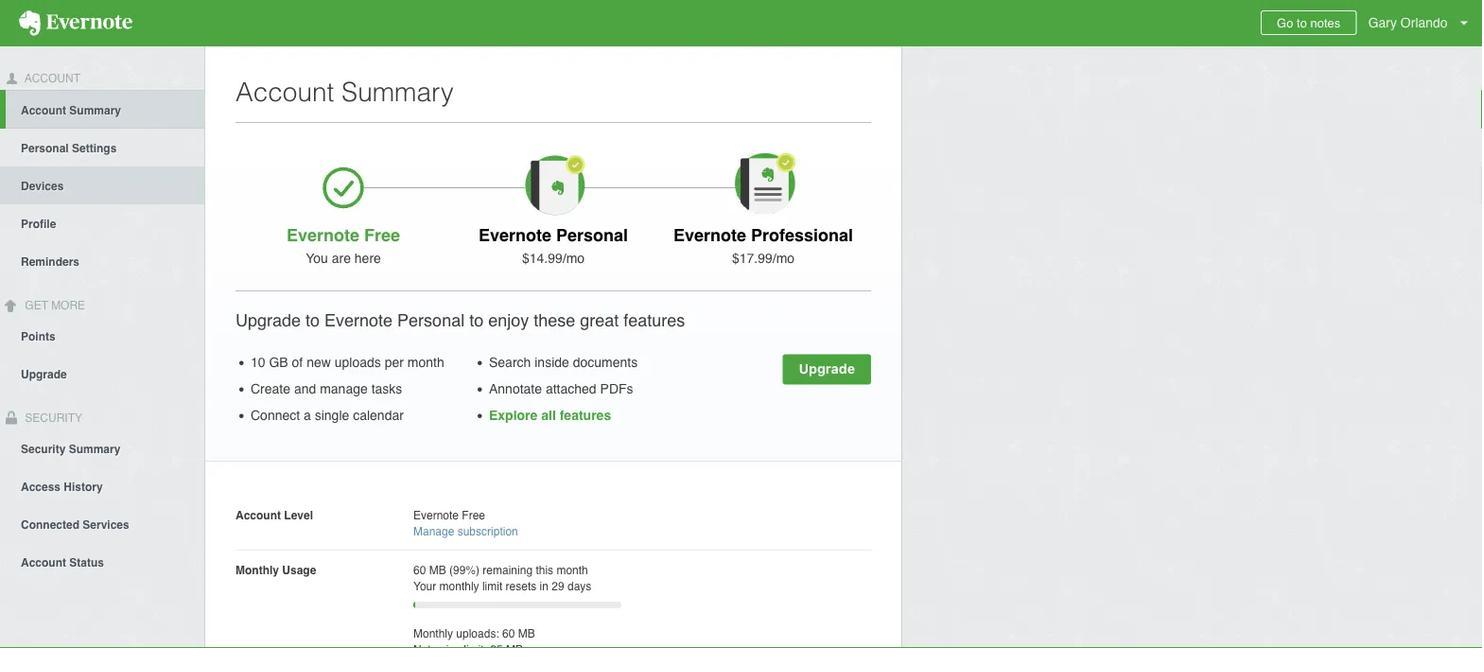 Task type: describe. For each thing, give the bounding box(es) containing it.
history
[[64, 480, 103, 493]]

account status
[[21, 556, 104, 569]]

level
[[284, 509, 313, 522]]

personal settings
[[21, 142, 117, 155]]

connected services link
[[0, 505, 204, 543]]

security summary
[[21, 442, 121, 455]]

devices link
[[0, 166, 204, 204]]

connect
[[251, 408, 300, 423]]

29
[[552, 580, 565, 593]]

profile link
[[0, 204, 204, 242]]

annotate
[[489, 381, 542, 396]]

subscription
[[458, 525, 518, 538]]

1 upgrade link from the left
[[783, 354, 871, 385]]

remaining
[[483, 563, 533, 577]]

10 gb of new uploads per month
[[251, 355, 444, 370]]

pdfs
[[600, 381, 634, 396]]

new
[[307, 355, 331, 370]]

search
[[489, 355, 531, 370]]

create and manage tasks
[[251, 381, 402, 396]]

personal inside the evernote personal $14.99/ mo
[[556, 225, 628, 245]]

of
[[292, 355, 303, 370]]

notes
[[1311, 16, 1341, 30]]

evernote for evernote professional
[[674, 225, 747, 245]]

usage
[[282, 563, 316, 577]]

mo for personal
[[566, 251, 585, 266]]

free for evernote free you are here
[[364, 225, 400, 245]]

0 horizontal spatial features
[[560, 408, 611, 423]]

this
[[536, 563, 554, 577]]

month inside '60 mb (99%) remaining this month your monthly limit resets in 29 days'
[[557, 563, 588, 577]]

monthly for monthly uploads: 60 mb
[[413, 627, 453, 640]]

single
[[315, 408, 349, 423]]

security for security summary
[[21, 442, 66, 455]]

evernote professional $17.99/ mo
[[674, 225, 854, 266]]

explore
[[489, 408, 538, 423]]

evernote for evernote free
[[287, 225, 360, 245]]

calendar
[[353, 408, 404, 423]]

10
[[251, 355, 265, 370]]

documents
[[573, 355, 638, 370]]

monthly
[[440, 580, 479, 593]]

get more
[[22, 299, 85, 312]]

settings
[[72, 142, 117, 155]]

gary orlando
[[1369, 15, 1448, 30]]

summary for "account summary" link in the top left of the page
[[69, 104, 121, 117]]

more
[[51, 299, 85, 312]]

these
[[534, 310, 576, 330]]

gary
[[1369, 15, 1398, 30]]

are
[[332, 251, 351, 266]]

manage subscription link
[[413, 525, 518, 538]]

mb inside '60 mb (99%) remaining this month your monthly limit resets in 29 days'
[[429, 563, 446, 577]]

professional
[[751, 225, 854, 245]]

inside
[[535, 355, 569, 370]]

resets
[[506, 580, 537, 593]]

(99%)
[[449, 563, 480, 577]]

account inside "account summary" link
[[21, 104, 66, 117]]

access
[[21, 480, 61, 493]]

go to notes link
[[1261, 10, 1357, 35]]

evernote link
[[0, 0, 151, 46]]

access history
[[21, 480, 103, 493]]

to for notes
[[1297, 16, 1308, 30]]

personal settings link
[[0, 128, 204, 166]]

status
[[69, 556, 104, 569]]

$17.99/
[[732, 251, 776, 266]]

devices
[[21, 180, 64, 193]]

2 horizontal spatial upgrade
[[799, 361, 855, 376]]

uploads:
[[456, 627, 499, 640]]

profile
[[21, 217, 56, 231]]

reminders link
[[0, 242, 204, 280]]

access history link
[[0, 467, 204, 505]]

account summary link
[[6, 90, 204, 128]]

you
[[306, 251, 328, 266]]

1 horizontal spatial mb
[[518, 627, 535, 640]]

go to notes
[[1277, 16, 1341, 30]]

evernote image
[[0, 10, 151, 36]]

and
[[294, 381, 316, 396]]

0 vertical spatial month
[[408, 355, 444, 370]]

personal inside "link"
[[21, 142, 69, 155]]

1 horizontal spatial features
[[624, 310, 685, 330]]

60 inside '60 mb (99%) remaining this month your monthly limit resets in 29 days'
[[413, 563, 426, 577]]

tasks
[[372, 381, 402, 396]]

per
[[385, 355, 404, 370]]



Task type: vqa. For each thing, say whether or not it's contained in the screenshot.
the month
yes



Task type: locate. For each thing, give the bounding box(es) containing it.
personal up $14.99/
[[556, 225, 628, 245]]

go
[[1277, 16, 1294, 30]]

personal up devices
[[21, 142, 69, 155]]

connect a single calendar
[[251, 408, 404, 423]]

1 horizontal spatial 60
[[502, 627, 515, 640]]

0 horizontal spatial monthly
[[236, 563, 279, 577]]

summary for security summary link
[[69, 442, 121, 455]]

account inside account status link
[[21, 556, 66, 569]]

to up new
[[306, 310, 320, 330]]

monthly for monthly usage
[[236, 563, 279, 577]]

account level
[[236, 509, 313, 522]]

1 vertical spatial personal
[[556, 225, 628, 245]]

your
[[413, 580, 436, 593]]

a
[[304, 408, 311, 423]]

mo inside the evernote personal $14.99/ mo
[[566, 251, 585, 266]]

evernote free manage subscription
[[413, 509, 518, 538]]

1 vertical spatial security
[[21, 442, 66, 455]]

upgrade to evernote personal to enjoy these great features
[[236, 310, 685, 330]]

0 horizontal spatial upgrade
[[21, 368, 67, 381]]

create
[[251, 381, 291, 396]]

1 vertical spatial features
[[560, 408, 611, 423]]

60 up the your
[[413, 563, 426, 577]]

0 horizontal spatial personal
[[21, 142, 69, 155]]

1 vertical spatial mb
[[518, 627, 535, 640]]

days
[[568, 580, 592, 593]]

0 vertical spatial monthly
[[236, 563, 279, 577]]

security up access
[[21, 442, 66, 455]]

evernote for evernote personal
[[479, 225, 552, 245]]

free for evernote free manage subscription
[[462, 509, 485, 522]]

1 horizontal spatial upgrade link
[[783, 354, 871, 385]]

limit
[[482, 580, 503, 593]]

2 mo from the left
[[776, 251, 795, 266]]

0 horizontal spatial free
[[364, 225, 400, 245]]

evernote inside the evernote personal $14.99/ mo
[[479, 225, 552, 245]]

to left enjoy
[[469, 310, 484, 330]]

0 horizontal spatial 60
[[413, 563, 426, 577]]

0 horizontal spatial mo
[[566, 251, 585, 266]]

all
[[541, 408, 556, 423]]

free up 'manage subscription' link
[[462, 509, 485, 522]]

features
[[624, 310, 685, 330], [560, 408, 611, 423]]

free inside evernote free you are here
[[364, 225, 400, 245]]

security up security summary
[[22, 411, 82, 424]]

mb up the your
[[429, 563, 446, 577]]

monthly left usage
[[236, 563, 279, 577]]

2 upgrade link from the left
[[0, 354, 204, 392]]

0 vertical spatial features
[[624, 310, 685, 330]]

2 horizontal spatial personal
[[556, 225, 628, 245]]

upgrade
[[236, 310, 301, 330], [799, 361, 855, 376], [21, 368, 67, 381]]

mo up these
[[566, 251, 585, 266]]

here
[[355, 251, 381, 266]]

0 vertical spatial 60
[[413, 563, 426, 577]]

points
[[21, 330, 56, 343]]

0 vertical spatial free
[[364, 225, 400, 245]]

$14.99/
[[522, 251, 566, 266]]

search inside documents
[[489, 355, 638, 370]]

0 vertical spatial personal
[[21, 142, 69, 155]]

enjoy
[[488, 310, 529, 330]]

personal up per
[[398, 310, 465, 330]]

month right per
[[408, 355, 444, 370]]

1 horizontal spatial personal
[[398, 310, 465, 330]]

connected services
[[21, 518, 129, 531]]

to
[[1297, 16, 1308, 30], [306, 310, 320, 330], [469, 310, 484, 330]]

monthly
[[236, 563, 279, 577], [413, 627, 453, 640]]

60
[[413, 563, 426, 577], [502, 627, 515, 640]]

0 horizontal spatial mb
[[429, 563, 446, 577]]

mo inside evernote professional $17.99/ mo
[[776, 251, 795, 266]]

2 vertical spatial personal
[[398, 310, 465, 330]]

evernote inside evernote professional $17.99/ mo
[[674, 225, 747, 245]]

2 horizontal spatial to
[[1297, 16, 1308, 30]]

free up here
[[364, 225, 400, 245]]

1 horizontal spatial upgrade
[[236, 310, 301, 330]]

account status link
[[0, 543, 204, 580]]

evernote
[[287, 225, 360, 245], [479, 225, 552, 245], [674, 225, 747, 245], [325, 310, 393, 330], [413, 509, 459, 522]]

account
[[22, 72, 80, 85], [236, 77, 334, 107], [21, 104, 66, 117], [236, 509, 281, 522], [21, 556, 66, 569]]

1 horizontal spatial mo
[[776, 251, 795, 266]]

0 horizontal spatial month
[[408, 355, 444, 370]]

manage
[[320, 381, 368, 396]]

evernote personal $14.99/ mo
[[479, 225, 628, 266]]

personal
[[21, 142, 69, 155], [556, 225, 628, 245], [398, 310, 465, 330]]

evernote inside evernote free you are here
[[287, 225, 360, 245]]

evernote up uploads
[[325, 310, 393, 330]]

evernote up you
[[287, 225, 360, 245]]

mb down the resets
[[518, 627, 535, 640]]

1 vertical spatial monthly
[[413, 627, 453, 640]]

evernote up manage
[[413, 509, 459, 522]]

mo down professional
[[776, 251, 795, 266]]

manage
[[413, 525, 455, 538]]

evernote inside evernote free manage subscription
[[413, 509, 459, 522]]

mo
[[566, 251, 585, 266], [776, 251, 795, 266]]

points link
[[0, 317, 204, 354]]

services
[[83, 518, 129, 531]]

gb
[[269, 355, 288, 370]]

1 mo from the left
[[566, 251, 585, 266]]

free inside evernote free manage subscription
[[462, 509, 485, 522]]

1 vertical spatial free
[[462, 509, 485, 522]]

evernote up $17.99/
[[674, 225, 747, 245]]

connected
[[21, 518, 79, 531]]

account summary
[[236, 77, 454, 107], [21, 104, 121, 117]]

summary
[[342, 77, 454, 107], [69, 104, 121, 117], [69, 442, 121, 455]]

get
[[25, 299, 48, 312]]

0 vertical spatial security
[[22, 411, 82, 424]]

1 horizontal spatial monthly
[[413, 627, 453, 640]]

to right the go
[[1297, 16, 1308, 30]]

60 mb (99%) remaining this month your monthly limit resets in 29 days
[[413, 563, 592, 593]]

1 horizontal spatial free
[[462, 509, 485, 522]]

upgrade link
[[783, 354, 871, 385], [0, 354, 204, 392]]

0 horizontal spatial account summary
[[21, 104, 121, 117]]

orlando
[[1401, 15, 1448, 30]]

0 horizontal spatial upgrade link
[[0, 354, 204, 392]]

explore all features
[[489, 408, 611, 423]]

mo for professional
[[776, 251, 795, 266]]

1 vertical spatial 60
[[502, 627, 515, 640]]

reminders
[[21, 255, 80, 269]]

security summary link
[[0, 429, 204, 467]]

1 vertical spatial month
[[557, 563, 588, 577]]

1 horizontal spatial to
[[469, 310, 484, 330]]

60 right uploads:
[[502, 627, 515, 640]]

monthly left uploads:
[[413, 627, 453, 640]]

security for security
[[22, 411, 82, 424]]

0 horizontal spatial to
[[306, 310, 320, 330]]

in
[[540, 580, 549, 593]]

gary orlando link
[[1364, 0, 1483, 46]]

features down attached
[[560, 408, 611, 423]]

features right great
[[624, 310, 685, 330]]

to for evernote
[[306, 310, 320, 330]]

evernote free you are here
[[287, 225, 400, 266]]

annotate attached pdfs
[[489, 381, 634, 396]]

1 horizontal spatial month
[[557, 563, 588, 577]]

explore all features link
[[489, 408, 611, 423]]

0 vertical spatial mb
[[429, 563, 446, 577]]

month up 'days'
[[557, 563, 588, 577]]

uploads
[[335, 355, 381, 370]]

great
[[580, 310, 619, 330]]

1 horizontal spatial account summary
[[236, 77, 454, 107]]

monthly uploads: 60 mb
[[413, 627, 535, 640]]

attached
[[546, 381, 597, 396]]

evernote up $14.99/
[[479, 225, 552, 245]]

monthly usage
[[236, 563, 316, 577]]

month
[[408, 355, 444, 370], [557, 563, 588, 577]]



